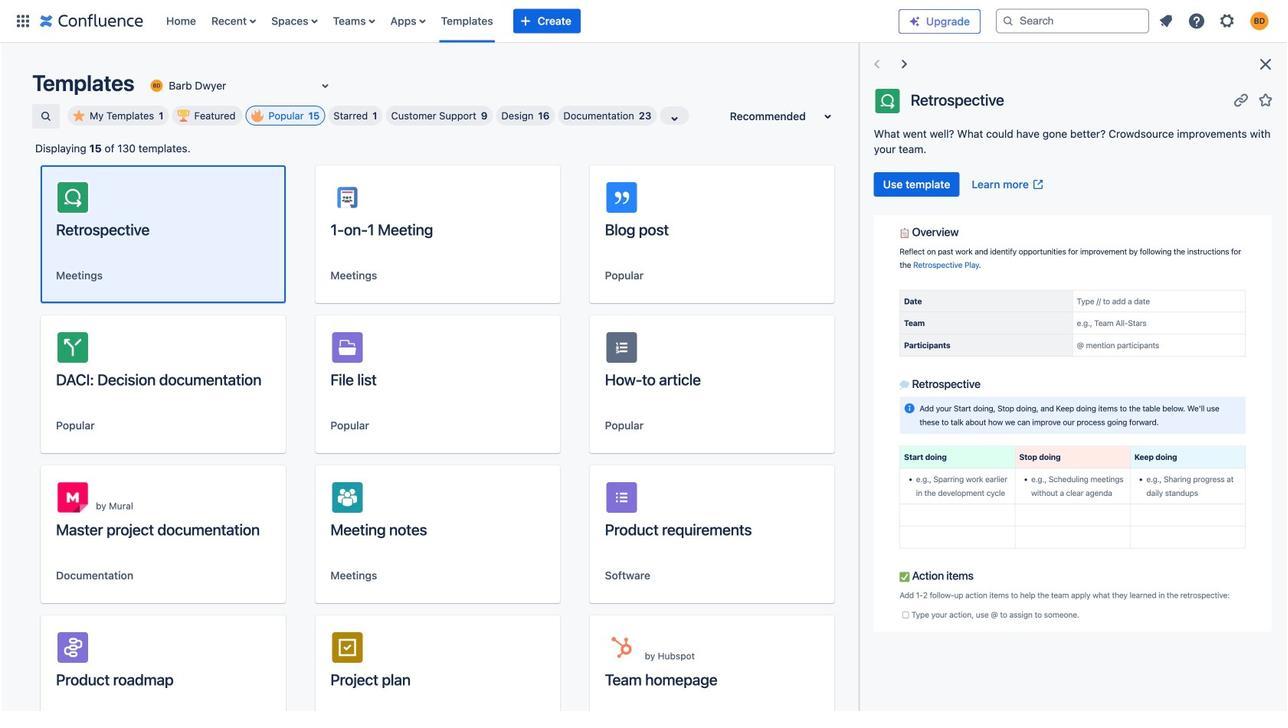 Task type: describe. For each thing, give the bounding box(es) containing it.
list for 'premium' icon
[[1152, 7, 1278, 35]]

open search bar image
[[40, 110, 52, 123]]

next template image
[[896, 55, 914, 74]]

appswitcher icon image
[[14, 12, 32, 30]]

open image
[[316, 77, 334, 95]]

help icon image
[[1188, 12, 1206, 30]]

settings icon image
[[1218, 12, 1237, 30]]

global element
[[9, 0, 887, 43]]

share link image
[[1232, 91, 1251, 109]]



Task type: locate. For each thing, give the bounding box(es) containing it.
search image
[[1002, 15, 1015, 27]]

notification icon image
[[1157, 12, 1175, 30]]

group
[[874, 172, 1051, 197]]

1 horizontal spatial list
[[1152, 7, 1278, 35]]

star retrospective image
[[1257, 91, 1275, 109]]

premium image
[[909, 15, 921, 28]]

None search field
[[996, 9, 1149, 33]]

confluence image
[[40, 12, 143, 30], [40, 12, 143, 30]]

Search field
[[996, 9, 1149, 33]]

more categories image
[[665, 110, 684, 128]]

list for appswitcher icon
[[159, 0, 887, 43]]

list
[[159, 0, 887, 43], [1152, 7, 1278, 35]]

banner
[[0, 0, 1287, 46]]

0 horizontal spatial list
[[159, 0, 887, 43]]

your profile and preferences image
[[1251, 12, 1269, 30]]

None text field
[[147, 78, 150, 93]]

close image
[[1257, 55, 1275, 74]]

previous template image
[[868, 55, 886, 74]]



Task type: vqa. For each thing, say whether or not it's contained in the screenshot.
Jira image
no



